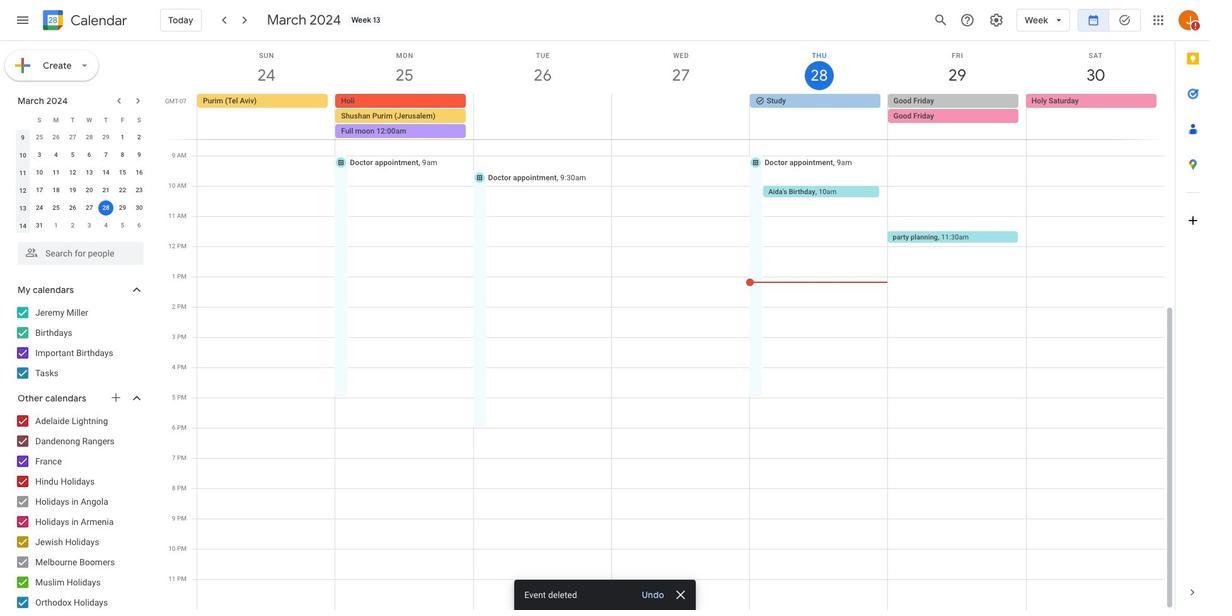 Task type: locate. For each thing, give the bounding box(es) containing it.
april 3 element
[[82, 218, 97, 233]]

column header
[[15, 111, 31, 129]]

row group
[[15, 129, 148, 235]]

30 element
[[132, 201, 147, 216]]

18 element
[[49, 183, 64, 198]]

february 27 element
[[65, 130, 80, 145]]

my calendars list
[[3, 303, 156, 383]]

heading
[[68, 13, 127, 28]]

22 element
[[115, 183, 130, 198]]

heading inside calendar element
[[68, 13, 127, 28]]

19 element
[[65, 183, 80, 198]]

february 25 element
[[32, 130, 47, 145]]

29 element
[[115, 201, 130, 216]]

6 element
[[82, 148, 97, 163]]

Search for people text field
[[25, 242, 136, 265]]

25 element
[[49, 201, 64, 216]]

12 element
[[65, 165, 80, 180]]

26 element
[[65, 201, 80, 216]]

5 element
[[65, 148, 80, 163]]

april 2 element
[[65, 218, 80, 233]]

cell
[[336, 94, 474, 139], [474, 94, 612, 139], [612, 94, 750, 139], [888, 94, 1027, 139], [98, 199, 114, 217]]

7 element
[[98, 148, 114, 163]]

cell inside row group
[[98, 199, 114, 217]]

row
[[192, 94, 1176, 139], [15, 111, 148, 129], [15, 129, 148, 146], [15, 146, 148, 164], [15, 164, 148, 182], [15, 182, 148, 199], [15, 199, 148, 217], [15, 217, 148, 235]]

april 4 element
[[98, 218, 114, 233]]

column header inside march 2024 grid
[[15, 111, 31, 129]]

16 element
[[132, 165, 147, 180]]

grid
[[161, 41, 1176, 611]]

tab list
[[1176, 41, 1211, 575]]

21 element
[[98, 183, 114, 198]]

None search field
[[0, 237, 156, 265]]



Task type: describe. For each thing, give the bounding box(es) containing it.
17 element
[[32, 183, 47, 198]]

9 element
[[132, 148, 147, 163]]

28, today element
[[98, 201, 114, 216]]

april 5 element
[[115, 218, 130, 233]]

february 26 element
[[49, 130, 64, 145]]

27 element
[[82, 201, 97, 216]]

24 element
[[32, 201, 47, 216]]

other calendars list
[[3, 411, 156, 611]]

15 element
[[115, 165, 130, 180]]

february 28 element
[[82, 130, 97, 145]]

23 element
[[132, 183, 147, 198]]

settings menu image
[[990, 13, 1005, 28]]

10 element
[[32, 165, 47, 180]]

row group inside march 2024 grid
[[15, 129, 148, 235]]

31 element
[[32, 218, 47, 233]]

1 element
[[115, 130, 130, 145]]

3 element
[[32, 148, 47, 163]]

4 element
[[49, 148, 64, 163]]

calendar element
[[40, 8, 127, 35]]

11 element
[[49, 165, 64, 180]]

14 element
[[98, 165, 114, 180]]

20 element
[[82, 183, 97, 198]]

2 element
[[132, 130, 147, 145]]

add other calendars image
[[110, 392, 122, 404]]

march 2024 grid
[[12, 111, 148, 235]]

13 element
[[82, 165, 97, 180]]

april 1 element
[[49, 218, 64, 233]]

february 29 element
[[98, 130, 114, 145]]

april 6 element
[[132, 218, 147, 233]]

main drawer image
[[15, 13, 30, 28]]

8 element
[[115, 148, 130, 163]]



Task type: vqa. For each thing, say whether or not it's contained in the screenshot.
new to the bottom
no



